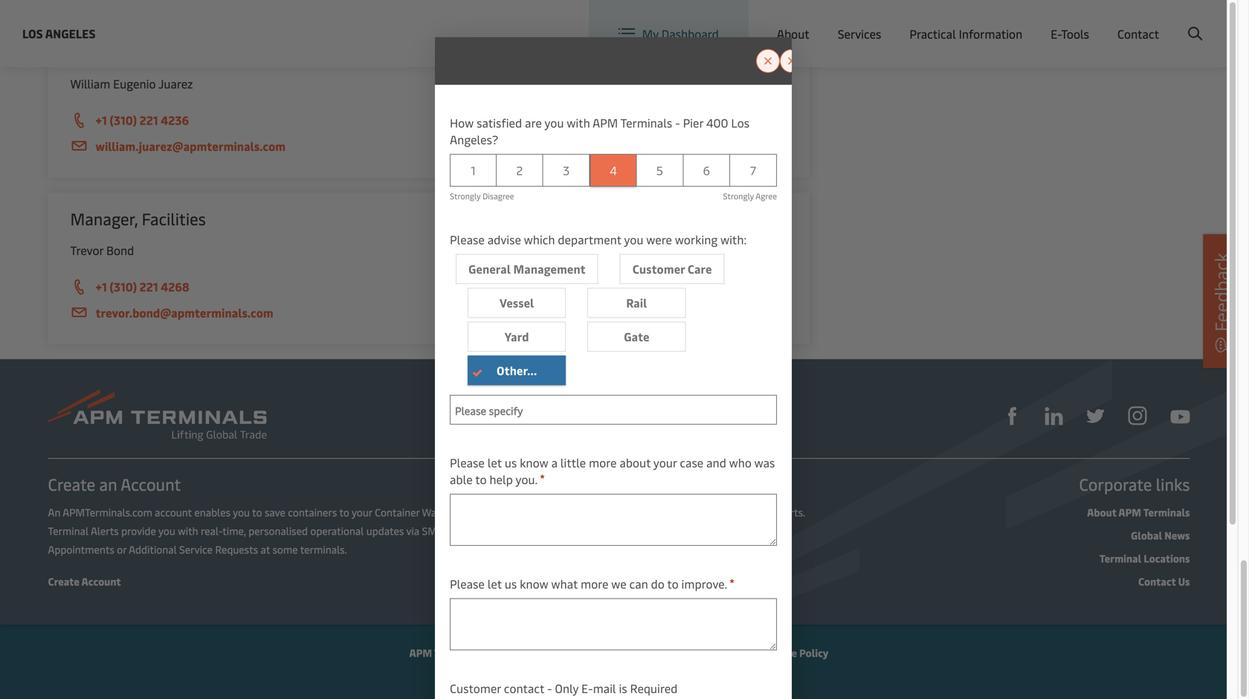 Task type: locate. For each thing, give the bounding box(es) containing it.
los right "400"
[[731, 115, 750, 131]]

1 +1 from the top
[[96, 112, 107, 128]]

know for what
[[520, 576, 549, 592]]

apmterminals.com
[[63, 505, 152, 519]]

to right able
[[475, 471, 487, 487]]

account right "an"
[[121, 473, 181, 495]]

1 horizontal spatial your
[[654, 455, 677, 471]]

terminal
[[732, 505, 773, 519], [48, 524, 89, 538], [1100, 551, 1142, 565]]

global inside global menu button
[[952, 14, 986, 30]]

you left 'were'
[[624, 231, 644, 247]]

with up service
[[178, 524, 198, 538]]

3 please from the top
[[450, 576, 485, 592]]

appointments
[[48, 542, 114, 556]]

0 vertical spatial global
[[952, 14, 986, 30]]

terminals left pier
[[621, 115, 672, 131]]

+1 down the trevor bond
[[96, 279, 107, 295]]

221 left 4236
[[140, 112, 158, 128]]

know left "what"
[[520, 576, 549, 592]]

+1 down william
[[96, 112, 107, 128]]

1 vertical spatial and
[[650, 505, 667, 519]]

create down appointments
[[48, 574, 79, 588]]

2 know from the top
[[520, 576, 549, 592]]

case
[[680, 455, 704, 471]]

1 vertical spatial 221
[[140, 279, 158, 295]]

apm down daily
[[502, 524, 524, 538]]

william.juarez@apmterminals.com link
[[70, 137, 787, 155]]

option group
[[450, 154, 777, 206]]

1 us from the top
[[505, 455, 517, 471]]

eugenio
[[113, 75, 156, 91]]

please inside please let us know a little more about your case and who was able to help you.
[[450, 455, 485, 471]]

& up the juarez
[[171, 41, 183, 63]]

2 +1 from the top
[[96, 279, 107, 295]]

0 vertical spatial create
[[1129, 14, 1164, 30]]

is right mail
[[619, 680, 627, 696]]

2 policy from the left
[[800, 646, 829, 660]]

0 vertical spatial please
[[450, 231, 485, 247]]

cookie
[[765, 646, 797, 660]]

let up "apm terminals ⓒ copyright 2023"
[[488, 576, 502, 592]]

1 horizontal spatial account
[[574, 524, 611, 538]]

- left only
[[547, 680, 552, 696]]

us left "what"
[[505, 576, 517, 592]]

your left case
[[654, 455, 677, 471]]

(310) for director,
[[110, 112, 137, 128]]

let
[[488, 455, 502, 471], [488, 576, 502, 592]]

an
[[48, 505, 60, 519], [487, 524, 500, 538]]

account down email
[[574, 524, 611, 538]]

1 let from the top
[[488, 455, 502, 471]]

policy for cookie policy
[[800, 646, 829, 660]]

with inside how satisfied are you with apm terminals - pier 400 los angeles?
[[567, 115, 590, 131]]

1 vertical spatial &
[[613, 646, 621, 660]]

customer down 'were'
[[633, 261, 685, 277]]

strongly for strongly agree
[[723, 191, 754, 202]]

1 vertical spatial *
[[730, 576, 735, 588]]

0 vertical spatial know
[[520, 455, 549, 471]]

is inside an apmterminals.com account enables you to save containers to your container watchlist, set daily watchlist email notifications, and subscribe for terminal alerts. terminal alerts provide you with real-time, personalised operational updates via sms or email. an apm terminals account is also required to manage truck appointments or additional service requests at some terminals.
[[614, 524, 621, 538]]

other...
[[497, 362, 537, 378]]

you right the are
[[545, 115, 564, 131]]

0 vertical spatial more
[[589, 455, 617, 471]]

us up help
[[505, 455, 517, 471]]

or down alerts at the left bottom of page
[[117, 542, 126, 556]]

2 221 from the top
[[140, 279, 158, 295]]

notifications,
[[586, 505, 647, 519]]

to up the operational
[[339, 505, 349, 519]]

0 vertical spatial this question is required element
[[540, 471, 545, 484]]

personalised
[[249, 524, 308, 538]]

gate up the juarez
[[187, 41, 221, 63]]

strongly down 1
[[450, 191, 481, 202]]

twitter image
[[1087, 407, 1105, 425]]

switch location
[[820, 14, 904, 30]]

terminal up appointments
[[48, 524, 89, 538]]

care
[[688, 261, 712, 277]]

you up time,
[[233, 505, 250, 519]]

terminals
[[621, 115, 672, 131], [1144, 505, 1190, 519], [527, 524, 572, 538], [434, 646, 481, 660]]

1 horizontal spatial *
[[730, 576, 735, 588]]

&
[[171, 41, 183, 63], [613, 646, 621, 660]]

2 please from the top
[[450, 455, 485, 471]]

an
[[99, 473, 117, 495]]

4
[[610, 162, 617, 178]]

let up help
[[488, 455, 502, 471]]

is left "also"
[[614, 524, 621, 538]]

(310) for manager,
[[110, 279, 137, 295]]

0 horizontal spatial &
[[171, 41, 183, 63]]

linkedin image
[[1045, 407, 1063, 425]]

1 vertical spatial +1
[[96, 279, 107, 295]]

0 vertical spatial or
[[445, 524, 455, 538]]

los
[[22, 25, 43, 41], [731, 115, 750, 131]]

create account link
[[48, 574, 121, 588]]

0 horizontal spatial yard
[[135, 41, 167, 63]]

1 horizontal spatial -
[[675, 115, 680, 131]]

please
[[450, 231, 485, 247], [450, 455, 485, 471], [450, 576, 485, 592]]

1 horizontal spatial los
[[731, 115, 750, 131]]

1 221 from the top
[[140, 112, 158, 128]]

pier
[[683, 115, 704, 131]]

let for please let us know a little more about your case and who was able to help you.
[[488, 455, 502, 471]]

0 vertical spatial let
[[488, 455, 502, 471]]

able
[[450, 471, 473, 487]]

1 vertical spatial terminal
[[48, 524, 89, 538]]

& right terms
[[613, 646, 621, 660]]

1 policy from the left
[[724, 646, 753, 660]]

1 horizontal spatial &
[[613, 646, 621, 660]]

this question is required element for please let us know what more we can do to improve.
[[730, 576, 735, 588]]

apm up 4
[[593, 115, 618, 131]]

and inside please let us know a little more about your case and who was able to help you.
[[707, 455, 727, 471]]

1 horizontal spatial customer
[[633, 261, 685, 277]]

please up able
[[450, 455, 485, 471]]

yard up eugenio
[[135, 41, 167, 63]]

+1 for director,
[[96, 112, 107, 128]]

0 vertical spatial yard
[[135, 41, 167, 63]]

0 vertical spatial customer
[[633, 261, 685, 277]]

global news
[[1131, 528, 1190, 542]]

customer down 'ⓒ'
[[450, 680, 501, 696]]

0 horizontal spatial customer
[[450, 680, 501, 696]]

0 vertical spatial (310)
[[110, 112, 137, 128]]

0 vertical spatial your
[[654, 455, 677, 471]]

2 horizontal spatial terminal
[[1100, 551, 1142, 565]]

1 vertical spatial us
[[505, 576, 517, 592]]

mail
[[593, 680, 616, 696]]

create right /
[[1129, 14, 1164, 30]]

1 vertical spatial or
[[117, 542, 126, 556]]

policy right privacy
[[724, 646, 753, 660]]

an up appointments
[[48, 505, 60, 519]]

about apm terminals link
[[1087, 505, 1190, 519]]

youtube image
[[1171, 410, 1190, 423]]

global up terminal locations link
[[1131, 528, 1163, 542]]

also
[[624, 524, 643, 538]]

create an account
[[48, 473, 181, 495]]

can
[[630, 576, 648, 592]]

0 vertical spatial account
[[155, 505, 192, 519]]

this question is required element right the improve.
[[730, 576, 735, 588]]

1 horizontal spatial global
[[1131, 528, 1163, 542]]

create
[[1129, 14, 1164, 30], [48, 473, 95, 495], [48, 574, 79, 588]]

1 vertical spatial create
[[48, 473, 95, 495]]

1 know from the top
[[520, 455, 549, 471]]

0 vertical spatial and
[[707, 455, 727, 471]]

0 vertical spatial us
[[505, 455, 517, 471]]

or right "sms"
[[445, 524, 455, 538]]

1 please from the top
[[450, 231, 485, 247]]

global
[[952, 14, 986, 30], [1131, 528, 1163, 542]]

please down email.
[[450, 576, 485, 592]]

0 vertical spatial -
[[675, 115, 680, 131]]

agree
[[756, 191, 777, 202]]

create for create account
[[48, 574, 79, 588]]

0 horizontal spatial gate
[[187, 41, 221, 63]]

privacy
[[687, 646, 722, 660]]

1 vertical spatial know
[[520, 576, 549, 592]]

0 horizontal spatial global
[[952, 14, 986, 30]]

/
[[1121, 14, 1126, 30]]

and up the required
[[650, 505, 667, 519]]

policy
[[724, 646, 753, 660], [800, 646, 829, 660]]

privacy policy link
[[687, 646, 753, 660]]

1 vertical spatial customer
[[450, 680, 501, 696]]

0 horizontal spatial -
[[547, 680, 552, 696]]

1 vertical spatial this question is required element
[[730, 576, 735, 588]]

email
[[558, 505, 584, 519]]

0 vertical spatial &
[[171, 41, 183, 63]]

juarez
[[158, 75, 193, 91]]

2 vertical spatial please
[[450, 576, 485, 592]]

terminal up truck
[[732, 505, 773, 519]]

us
[[1179, 574, 1190, 588]]

0 horizontal spatial an
[[48, 505, 60, 519]]

1 vertical spatial (310)
[[110, 279, 137, 295]]

1 vertical spatial is
[[619, 680, 627, 696]]

* right you.
[[540, 471, 545, 484]]

0 horizontal spatial or
[[117, 542, 126, 556]]

1 vertical spatial an
[[487, 524, 500, 538]]

0 vertical spatial +1
[[96, 112, 107, 128]]

to inside please let us know a little more about your case and who was able to help you.
[[475, 471, 487, 487]]

1 horizontal spatial and
[[707, 455, 727, 471]]

terminals up "global news" link
[[1144, 505, 1190, 519]]

221 for facilities
[[140, 279, 158, 295]]

strongly agree
[[723, 191, 777, 202]]

working
[[675, 231, 718, 247]]

account down appointments
[[81, 574, 121, 588]]

help
[[490, 471, 513, 487]]

contact us
[[1139, 574, 1190, 588]]

yard down vessel
[[505, 328, 529, 344]]

0 vertical spatial 221
[[140, 112, 158, 128]]

your inside please let us know a little more about your case and who was able to help you.
[[654, 455, 677, 471]]

are
[[525, 115, 542, 131]]

gate
[[187, 41, 221, 63], [624, 328, 650, 344]]

+1 for manager,
[[96, 279, 107, 295]]

real-
[[201, 524, 223, 538]]

angeles
[[45, 25, 96, 41]]

0 vertical spatial account
[[1166, 14, 1210, 30]]

- left pier
[[675, 115, 680, 131]]

and left who
[[707, 455, 727, 471]]

provide
[[121, 524, 156, 538]]

(310) down william eugenio juarez
[[110, 112, 137, 128]]

william.juarez@apmterminals.com
[[96, 138, 286, 154]]

2 strongly from the left
[[723, 191, 754, 202]]

to
[[475, 471, 487, 487], [252, 505, 262, 519], [339, 505, 349, 519], [687, 524, 697, 538], [667, 576, 679, 592]]

you
[[545, 115, 564, 131], [624, 231, 644, 247], [233, 505, 250, 519], [158, 524, 175, 538]]

*
[[540, 471, 545, 484], [730, 576, 735, 588]]

0 vertical spatial gate
[[187, 41, 221, 63]]

strongly
[[450, 191, 481, 202], [723, 191, 754, 202]]

login / create account link
[[1062, 0, 1210, 44]]

0 vertical spatial *
[[540, 471, 545, 484]]

0 horizontal spatial and
[[650, 505, 667, 519]]

0 vertical spatial is
[[614, 524, 621, 538]]

apm
[[593, 115, 618, 131], [1119, 505, 1142, 519], [502, 524, 524, 538], [409, 646, 432, 660]]

1 vertical spatial with
[[178, 524, 198, 538]]

about apm terminals
[[1087, 505, 1190, 519]]

1 horizontal spatial yard
[[505, 328, 529, 344]]

Please specify text field
[[450, 395, 777, 425]]

watchlist
[[512, 505, 556, 519]]

management
[[514, 261, 586, 277]]

policy right cookie
[[800, 646, 829, 660]]

1 horizontal spatial with
[[567, 115, 590, 131]]

to left save
[[252, 505, 262, 519]]

global for global menu
[[952, 14, 986, 30]]

1 horizontal spatial or
[[445, 524, 455, 538]]

this question is required element
[[540, 471, 545, 484], [730, 576, 735, 588]]

-
[[675, 115, 680, 131], [547, 680, 552, 696]]

1 vertical spatial please
[[450, 455, 485, 471]]

please for please advise which department you were working with:
[[450, 231, 485, 247]]

1 horizontal spatial policy
[[800, 646, 829, 660]]

account left 'enables'
[[155, 505, 192, 519]]

1 vertical spatial yard
[[505, 328, 529, 344]]

1 horizontal spatial gate
[[624, 328, 650, 344]]

was
[[755, 455, 775, 471]]

los left angeles on the left of page
[[22, 25, 43, 41]]

let inside please let us know a little more about your case and who was able to help you.
[[488, 455, 502, 471]]

* right the improve.
[[730, 576, 735, 588]]

customer for customer care
[[633, 261, 685, 277]]

customer
[[633, 261, 685, 277], [450, 680, 501, 696]]

switch
[[820, 14, 855, 30]]

container
[[375, 505, 420, 519]]

strongly left agree
[[723, 191, 754, 202]]

221 for yard
[[140, 112, 158, 128]]

1 vertical spatial let
[[488, 576, 502, 592]]

2 us from the top
[[505, 576, 517, 592]]

manage
[[699, 524, 737, 538]]

0 horizontal spatial los
[[22, 25, 43, 41]]

0 horizontal spatial with
[[178, 524, 198, 538]]

0 horizontal spatial this question is required element
[[540, 471, 545, 484]]

gate down "rail"
[[624, 328, 650, 344]]

1 strongly from the left
[[450, 191, 481, 202]]

1 horizontal spatial this question is required element
[[730, 576, 735, 588]]

more right little
[[589, 455, 617, 471]]

this question is required element right you.
[[540, 471, 545, 484]]

us inside please let us know a little more about your case and who was able to help you.
[[505, 455, 517, 471]]

you tube link
[[1171, 406, 1190, 424]]

(310) down bond
[[110, 279, 137, 295]]

please up general
[[450, 231, 485, 247]]

1 (310) from the top
[[110, 112, 137, 128]]

4236
[[161, 112, 189, 128]]

customer contact - only e-mail is required
[[450, 680, 678, 696]]

0 horizontal spatial policy
[[724, 646, 753, 660]]

about
[[620, 455, 651, 471]]

2 let from the top
[[488, 576, 502, 592]]

1 vertical spatial los
[[731, 115, 750, 131]]

terms & conditions
[[582, 646, 675, 660]]

some
[[273, 542, 298, 556]]

0 vertical spatial terminal
[[732, 505, 773, 519]]

an down daily
[[487, 524, 500, 538]]

1 vertical spatial global
[[1131, 528, 1163, 542]]

1 vertical spatial account
[[121, 473, 181, 495]]

know
[[520, 455, 549, 471], [520, 576, 549, 592]]

please let us know what more we can do to improve. *
[[450, 576, 735, 592]]

policy for privacy policy
[[724, 646, 753, 660]]

1 vertical spatial your
[[352, 505, 372, 519]]

- inside how satisfied are you with apm terminals - pier 400 los angeles?
[[675, 115, 680, 131]]

william
[[70, 75, 110, 91]]

terminals down watchlist
[[527, 524, 572, 538]]

0 horizontal spatial your
[[352, 505, 372, 519]]

2 vertical spatial terminal
[[1100, 551, 1142, 565]]

with right the are
[[567, 115, 590, 131]]

221 left 4268
[[140, 279, 158, 295]]

know inside please let us know a little more about your case and who was able to help you.
[[520, 455, 549, 471]]

7
[[750, 162, 756, 178]]

this question is required element for please let us know a little more about your case and who was able to help you.
[[540, 471, 545, 484]]

account right /
[[1166, 14, 1210, 30]]

more left we
[[581, 576, 609, 592]]

department
[[558, 231, 622, 247]]

know up you.
[[520, 455, 549, 471]]

global left menu
[[952, 14, 986, 30]]

0 horizontal spatial terminal
[[48, 524, 89, 538]]

terminals left 'ⓒ'
[[434, 646, 481, 660]]

Please let us know a little more about your case and who was able to help you. text field
[[450, 494, 777, 546]]

2 (310) from the top
[[110, 279, 137, 295]]

0 vertical spatial with
[[567, 115, 590, 131]]

your up updates
[[352, 505, 372, 519]]

terminal up contact
[[1100, 551, 1142, 565]]

2 vertical spatial create
[[48, 574, 79, 588]]

director,
[[70, 41, 132, 63]]

global for global news
[[1131, 528, 1163, 542]]

1 horizontal spatial strongly
[[723, 191, 754, 202]]

create left "an"
[[48, 473, 95, 495]]

0 horizontal spatial strongly
[[450, 191, 481, 202]]



Task type: describe. For each thing, give the bounding box(es) containing it.
linkedin__x28_alt_x29__3_ link
[[1045, 405, 1063, 425]]

who
[[729, 455, 752, 471]]

improve.
[[682, 576, 728, 592]]

+1 (310) 221 4236 link
[[70, 111, 787, 130]]

0 horizontal spatial *
[[540, 471, 545, 484]]

trevor.bond@apmterminals.com
[[96, 305, 273, 321]]

additional
[[129, 542, 177, 556]]

know for a
[[520, 455, 549, 471]]

1 horizontal spatial terminal
[[732, 505, 773, 519]]

a
[[552, 455, 558, 471]]

to down subscribe
[[687, 524, 697, 538]]

apm right the about
[[1119, 505, 1142, 519]]

satisfied
[[477, 115, 522, 131]]

you up additional
[[158, 524, 175, 538]]

us for what
[[505, 576, 517, 592]]

los inside how satisfied are you with apm terminals - pier 400 los angeles?
[[731, 115, 750, 131]]

* inside please let us know what more we can do to improve. *
[[730, 576, 735, 588]]

locations
[[1144, 551, 1190, 565]]

2023
[[546, 646, 570, 660]]

los angeles link
[[22, 24, 96, 43]]

create for create an account
[[48, 473, 95, 495]]

containers
[[288, 505, 337, 519]]

set
[[471, 505, 485, 519]]

0 vertical spatial an
[[48, 505, 60, 519]]

1 vertical spatial -
[[547, 680, 552, 696]]

you inside how satisfied are you with apm terminals - pier 400 los angeles?
[[545, 115, 564, 131]]

trevor.bond@apmterminals.com link
[[70, 303, 787, 322]]

facebook image
[[1004, 407, 1022, 425]]

let for please let us know what more we can do to improve. *
[[488, 576, 502, 592]]

your inside an apmterminals.com account enables you to save containers to your container watchlist, set daily watchlist email notifications, and subscribe for terminal alerts. terminal alerts provide you with real-time, personalised operational updates via sms or email. an apm terminals account is also required to manage truck appointments or additional service requests at some terminals.
[[352, 505, 372, 519]]

manager, facilities
[[70, 208, 206, 229]]

switch location button
[[796, 14, 904, 30]]

fill 44 link
[[1087, 405, 1105, 425]]

+1 (310) 221 4236
[[96, 112, 189, 128]]

0 horizontal spatial account
[[155, 505, 192, 519]]

corporate links
[[1080, 473, 1190, 495]]

option group containing 1
[[450, 154, 777, 206]]

login
[[1090, 14, 1119, 30]]

location
[[858, 14, 904, 30]]

ⓒ
[[483, 646, 494, 660]]

with inside an apmterminals.com account enables you to save containers to your container watchlist, set daily watchlist email notifications, and subscribe for terminal alerts. terminal alerts provide you with real-time, personalised operational updates via sms or email. an apm terminals account is also required to manage truck appointments or additional service requests at some terminals.
[[178, 524, 198, 538]]

more inside please let us know a little more about your case and who was able to help you.
[[589, 455, 617, 471]]

+1 (310) 221 4268 link
[[70, 277, 787, 297]]

apm left 'ⓒ'
[[409, 646, 432, 660]]

enables
[[194, 505, 231, 519]]

with:
[[721, 231, 747, 247]]

apm inside an apmterminals.com account enables you to save containers to your container watchlist, set daily watchlist email notifications, and subscribe for terminal alerts. terminal alerts provide you with real-time, personalised operational updates via sms or email. an apm terminals account is also required to manage truck appointments or additional service requests at some terminals.
[[502, 524, 524, 538]]

us for a
[[505, 455, 517, 471]]

little
[[561, 455, 586, 471]]

terms & conditions link
[[582, 646, 675, 660]]

1 horizontal spatial an
[[487, 524, 500, 538]]

updates
[[366, 524, 404, 538]]

how satisfied are you with apm terminals - pier 400 los angeles?
[[450, 115, 750, 147]]

terminals inside an apmterminals.com account enables you to save containers to your container watchlist, set daily watchlist email notifications, and subscribe for terminal alerts. terminal alerts provide you with real-time, personalised operational updates via sms or email. an apm terminals account is also required to manage truck appointments or additional service requests at some terminals.
[[527, 524, 572, 538]]

menu
[[989, 14, 1019, 30]]

which
[[524, 231, 555, 247]]

5
[[657, 162, 663, 178]]

were
[[646, 231, 672, 247]]

please let us know a little more about your case and who was able to help you.
[[450, 455, 775, 487]]

to right do
[[667, 576, 679, 592]]

e-
[[582, 680, 593, 696]]

terminal locations
[[1100, 551, 1190, 565]]

general
[[469, 261, 511, 277]]

conditions
[[623, 646, 675, 660]]

global menu
[[952, 14, 1019, 30]]

Please let us know what more we can do to improve. text field
[[450, 598, 777, 650]]

advise
[[488, 231, 521, 247]]

director, yard & gate operations
[[70, 41, 305, 63]]

feedback
[[1210, 253, 1234, 332]]

via
[[406, 524, 420, 538]]

global news link
[[1131, 528, 1190, 542]]

+1 (310) 221 4268
[[96, 279, 189, 295]]

customer for customer contact - only e-mail is required
[[450, 680, 501, 696]]

strongly for strongly disagree
[[450, 191, 481, 202]]

bond
[[106, 242, 134, 258]]

0 vertical spatial los
[[22, 25, 43, 41]]

only
[[555, 680, 579, 696]]

copyright
[[496, 646, 543, 660]]

login / create account
[[1090, 14, 1210, 30]]

2 vertical spatial account
[[81, 574, 121, 588]]

required
[[630, 680, 678, 696]]

1 vertical spatial account
[[574, 524, 611, 538]]

manager,
[[70, 208, 138, 229]]

apmt footer logo image
[[48, 389, 267, 441]]

global menu button
[[919, 0, 1034, 44]]

how
[[450, 115, 474, 131]]

truck
[[739, 524, 764, 538]]

1 vertical spatial more
[[581, 576, 609, 592]]

instagram image
[[1129, 407, 1147, 425]]

william eugenio juarez
[[70, 75, 193, 91]]

sms
[[422, 524, 443, 538]]

contact us link
[[1139, 574, 1190, 588]]

please advise which department you were working with:
[[450, 231, 747, 247]]

links
[[1156, 473, 1190, 495]]

terminal locations link
[[1100, 551, 1190, 565]]

disagree
[[483, 191, 514, 202]]

operations
[[225, 41, 305, 63]]

1 vertical spatial gate
[[624, 328, 650, 344]]

apm inside how satisfied are you with apm terminals - pier 400 los angeles?
[[593, 115, 618, 131]]

terminals.
[[300, 542, 347, 556]]

shape link
[[1004, 405, 1022, 425]]

and inside an apmterminals.com account enables you to save containers to your container watchlist, set daily watchlist email notifications, and subscribe for terminal alerts. terminal alerts provide you with real-time, personalised operational updates via sms or email. an apm terminals account is also required to manage truck appointments or additional service requests at some terminals.
[[650, 505, 667, 519]]

please for please let us know a little more about your case and who was able to help you.
[[450, 455, 485, 471]]

rail
[[626, 295, 647, 311]]

create account
[[48, 574, 121, 588]]

terminals inside how satisfied are you with apm terminals - pier 400 los angeles?
[[621, 115, 672, 131]]

strongly disagree
[[450, 191, 514, 202]]

time,
[[223, 524, 246, 538]]

about
[[1087, 505, 1117, 519]]

6
[[703, 162, 710, 178]]

cookie policy link
[[765, 646, 829, 660]]

corporate
[[1080, 473, 1152, 495]]

daily
[[488, 505, 510, 519]]

4268
[[161, 279, 189, 295]]



Task type: vqa. For each thing, say whether or not it's contained in the screenshot.
Yard
yes



